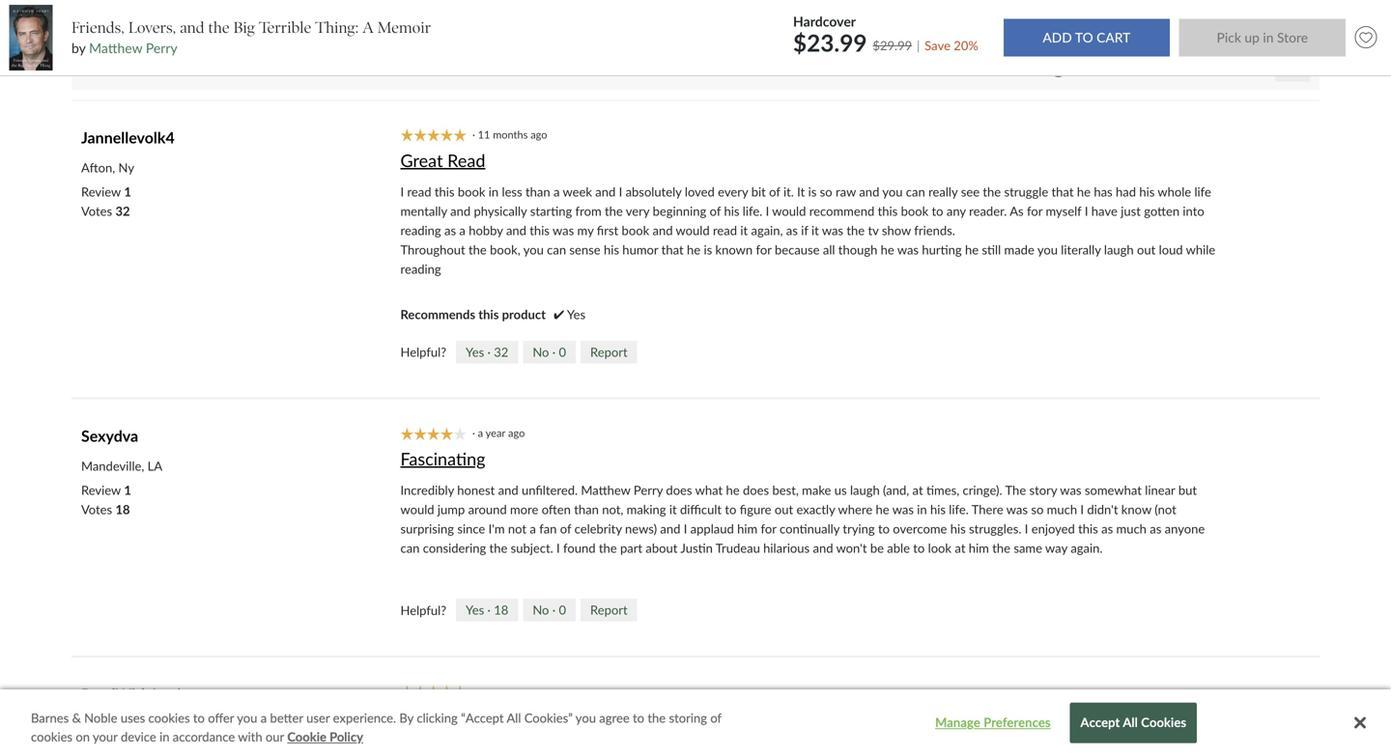 Task type: vqa. For each thing, say whether or not it's contained in the screenshot.
Most to the top
no



Task type: describe. For each thing, give the bounding box(es) containing it.
1 vertical spatial that
[[662, 242, 684, 257]]

was inside it's hard to rate a book when someone is writing about trauma. i give this book five stars because matthew perry was real, honest, and raw in his
[[1020, 741, 1042, 757]]

know
[[1122, 502, 1152, 518]]

life
[[1195, 184, 1212, 199]]

0 vertical spatial is
[[809, 184, 817, 199]]

continually
[[780, 522, 840, 537]]

book up show at the right of page
[[901, 203, 929, 219]]

while
[[1187, 242, 1216, 257]]

as down didn't at the bottom of the page
[[1102, 522, 1114, 537]]

a inside friends, lovers, and the big terrible thing: a memoir by matthew perry
[[363, 18, 374, 37]]

2 horizontal spatial read
[[713, 223, 737, 238]]

was up all at the top right
[[822, 223, 844, 238]]

not,
[[602, 502, 624, 518]]

unfiltered.
[[522, 483, 578, 498]]

can inside incredibly honest and unfiltered. matthew perry does what he does best, make us laugh (and, at times, cringe). the story was somewhat linear but would jump around more often than not, making it difficult to figure out exactly where he was in his life. there was so much i didn't know (not surprising since i'm not a fan of celebrity news) and i applaud him for continually trying to overcome his struggles. i enjoyed this as much as anyone can considering the subject. i found the part about justin trudeau hilarious and won't be able to look at him the same way again.
[[401, 541, 420, 556]]

jannellevolk4
[[81, 128, 175, 147]]

where
[[839, 502, 873, 518]]

into
[[1183, 203, 1205, 219]]

the down struggles.
[[993, 541, 1011, 556]]

sexydva
[[81, 427, 138, 446]]

votes for great read
[[81, 203, 112, 219]]

a inside it's hard to rate a book when someone is writing about trauma. i give this book five stars because matthew perry was real, honest, and raw in his
[[487, 741, 493, 757]]

this up the mentally at the top left of page
[[435, 184, 455, 199]]

recommend
[[810, 203, 875, 219]]

1 horizontal spatial memoir
[[463, 707, 523, 728]]

0 vertical spatial cookies
[[148, 711, 190, 726]]

2 reading from the top
[[401, 261, 441, 277]]

report button for fascinating
[[581, 599, 638, 622]]

manage
[[936, 715, 981, 731]]

accept all cookies button
[[1070, 703, 1198, 744]]

justin
[[681, 541, 713, 556]]

cookies"
[[525, 711, 573, 726]]

content helpfulness group for fascinating
[[401, 599, 638, 622]]

the down "i'm"
[[490, 541, 508, 556]]

beginning
[[653, 203, 707, 219]]

had
[[1116, 184, 1137, 199]]

book up physically
[[458, 184, 486, 199]]

trauma.
[[703, 741, 745, 757]]

considering
[[423, 541, 486, 556]]

hard
[[420, 741, 444, 757]]

so inside i read this book in less than a week and i absolutely loved every bit of it. it is so raw and you can really see the struggle that he has had his whole life mentally and physically starting from the very beginning of his life. i would recommend this book to any reader. as for myself i have just gotten into reading as a hobby and this was my first book and would read it again, as if it was the tv show friends. throughout the book, you can sense his humor that he is known for because all though he was hurting he still made you literally laugh out loud while reading
[[820, 184, 833, 199]]

report for fascinating
[[591, 603, 628, 618]]

stars
[[858, 741, 884, 757]]

i inside it's hard to rate a book when someone is writing about trauma. i give this book five stars because matthew perry was real, honest, and raw in his
[[748, 741, 752, 757]]

he down show at the right of page
[[881, 242, 895, 257]]

and inside it's hard to rate a book when someone is writing about trauma. i give this book five stars because matthew perry was real, honest, and raw in his
[[1115, 741, 1135, 757]]

0 horizontal spatial him
[[738, 522, 758, 537]]

1 vertical spatial would
[[676, 223, 710, 238]]

of left it.
[[769, 184, 781, 199]]

to down overcome
[[914, 541, 925, 556]]

and right news)
[[660, 522, 681, 537]]

as up "throughout"
[[445, 223, 456, 238]]

yes for great read
[[466, 345, 484, 360]]

list for fascinating
[[81, 481, 131, 520]]

1 reading from the top
[[401, 223, 441, 238]]

anyone
[[1165, 522, 1205, 537]]

first
[[597, 223, 619, 238]]

manage preferences
[[936, 715, 1051, 731]]

was right story
[[1061, 483, 1082, 498]]

in inside i read this book in less than a week and i absolutely loved every bit of it. it is so raw and you can really see the struggle that he has had his whole life mentally and physically starting from the very beginning of his life. i would recommend this book to any reader. as for myself i have just gotten into reading as a hobby and this was my first book and would read it again, as if it was the tv show friends. throughout the book, you can sense his humor that he is known for because all though he was hurting he still made you literally laugh out loud while reading
[[489, 184, 499, 199]]

hilarious
[[764, 541, 810, 556]]

fan
[[540, 522, 557, 537]]

incredibly honest and unfiltered. matthew perry does what he does best, make us laugh (and, at times, cringe). the story was somewhat linear but would jump around more often than not, making it difficult to figure out exactly where he was in his life. there was so much i didn't know (not surprising since i'm not a fan of celebrity news) and i applaud him for continually trying to overcome his struggles. i enjoyed this as much as anyone can considering the subject. i found the part about justin trudeau hilarious and won't be able to look at him the same way again.
[[401, 483, 1205, 556]]

he left 'has' on the right top of page
[[1078, 184, 1091, 199]]

&
[[72, 711, 81, 726]]

no · 0 for great read
[[533, 345, 566, 360]]

to left figure
[[725, 502, 737, 518]]

than inside incredibly honest and unfiltered. matthew perry does what he does best, make us laugh (and, at times, cringe). the story was somewhat linear but would jump around more often than not, making it difficult to figure out exactly where he was in his life. there was so much i didn't know (not surprising since i'm not a fan of celebrity news) and i applaud him for continually trying to overcome his struggles. i enjoyed this as much as anyone can considering the subject. i found the part about justin trudeau hilarious and won't be able to look at him the same way again.
[[574, 502, 599, 518]]

of down loved
[[710, 203, 721, 219]]

you up with
[[237, 711, 257, 726]]

applaud
[[691, 522, 734, 537]]

the down hobby
[[469, 242, 487, 257]]

no for fascinating
[[533, 603, 549, 618]]

this left product
[[479, 307, 499, 322]]

read for great read
[[448, 150, 486, 171]]

· 11 months ago
[[473, 128, 553, 141]]

report button for great read
[[581, 341, 638, 364]]

a up starting in the left top of the page
[[554, 184, 560, 199]]

friends, lovers, and the big terrible thing: a memoir by matthew perry
[[72, 18, 431, 56]]

2 horizontal spatial it
[[812, 223, 819, 238]]

in inside incredibly honest and unfiltered. matthew perry does what he does best, make us laugh (and, at times, cringe). the story was somewhat linear but would jump around more often than not, making it difficult to figure out exactly where he was in his life. there was so much i didn't know (not surprising since i'm not a fan of celebrity news) and i applaud him for continually trying to overcome his struggles. i enjoyed this as much as anyone can considering the subject. i found the part about justin trudeau hilarious and won't be able to look at him the same way again.
[[917, 502, 928, 518]]

barnes & noble uses cookies to offer you a better user experience. by clicking "accept all cookies" you agree to the storing of cookies on your device in accordance with our
[[31, 711, 722, 745]]

matthew inside incredibly honest and unfiltered. matthew perry does what he does best, make us laugh (and, at times, cringe). the story was somewhat linear but would jump around more often than not, making it difficult to figure out exactly where he was in his life. there was so much i didn't know (not surprising since i'm not a fan of celebrity news) and i applaud him for continually trying to overcome his struggles. i enjoyed this as much as anyone can considering the subject. i found the part about justin trudeau hilarious and won't be able to look at him the same way again.
[[581, 483, 631, 498]]

product
[[502, 307, 546, 322]]

and up "book,"
[[506, 223, 527, 238]]

as down (not
[[1150, 522, 1162, 537]]

was down show at the right of page
[[898, 242, 919, 257]]

votes for fascinating
[[81, 502, 112, 518]]

have
[[1092, 203, 1118, 219]]

· down recommends this product ✔ yes
[[488, 345, 491, 360]]

all inside button
[[1123, 715, 1138, 731]]

to up be
[[879, 522, 890, 537]]

for inside incredibly honest and unfiltered. matthew perry does what he does best, make us laugh (and, at times, cringe). the story was somewhat linear but would jump around more often than not, making it difficult to figure out exactly where he was in his life. there was so much i didn't know (not surprising since i'm not a fan of celebrity news) and i applaud him for continually trying to overcome his struggles. i enjoyed this as much as anyone can considering the subject. i found the part about justin trudeau hilarious and won't be able to look at him the same way again.
[[761, 522, 777, 537]]

myself
[[1046, 203, 1082, 219]]

2 horizontal spatial would
[[773, 203, 806, 219]]

best,
[[773, 483, 799, 498]]

to inside it's hard to rate a book when someone is writing about trauma. i give this book five stars because matthew perry was real, honest, and raw in his
[[447, 741, 459, 757]]

or
[[116, 717, 134, 733]]

0 for great read
[[559, 345, 566, 360]]

week
[[563, 184, 592, 199]]

absolutely
[[626, 184, 682, 199]]

he left known
[[687, 242, 701, 257]]

report for great read
[[591, 345, 628, 360]]

cringe).
[[963, 483, 1003, 498]]

to right agree
[[633, 711, 645, 726]]

· left 11 on the top
[[473, 128, 475, 141]]

readwithjamie button
[[81, 685, 189, 704]]

ago for a great memoir
[[508, 685, 525, 698]]

i left didn't at the bottom of the page
[[1081, 502, 1084, 518]]

the up the reader.
[[983, 184, 1001, 199]]

able
[[888, 541, 910, 556]]

his down first in the top of the page
[[604, 242, 620, 257]]

but
[[1179, 483, 1198, 498]]

as
[[1010, 203, 1024, 219]]

no for great read
[[533, 345, 549, 360]]

cookie policy link
[[287, 728, 363, 747]]

the
[[1006, 483, 1027, 498]]

and up more
[[498, 483, 519, 498]]

you up show at the right of page
[[883, 184, 903, 199]]

if
[[801, 223, 809, 238]]

no · 0 for fascinating
[[533, 603, 566, 618]]

i left have
[[1085, 203, 1089, 219]]

bend,
[[81, 717, 113, 733]]

32 inside afton, ny review 1 votes 32
[[115, 203, 130, 219]]

was down (and,
[[893, 502, 914, 518]]

my
[[578, 223, 594, 238]]

save 20%
[[925, 38, 979, 53]]

you left agree
[[576, 711, 596, 726]]

i up same
[[1025, 522, 1029, 537]]

you right "book,"
[[524, 242, 544, 257]]

year for a great memoir
[[486, 685, 506, 698]]

mandeville,
[[81, 459, 144, 474]]

honest,
[[1071, 741, 1112, 757]]

struggles.
[[969, 522, 1022, 537]]

i left absolutely
[[619, 184, 623, 199]]

4
[[130, 741, 137, 757]]

just
[[1121, 203, 1141, 219]]

?
[[1049, 59, 1068, 77]]

yes for fascinating
[[466, 603, 484, 618]]

any
[[947, 203, 966, 219]]

won't
[[837, 541, 867, 556]]

a left hobby
[[460, 223, 466, 238]]

of inside barnes & noble uses cookies to offer you a better user experience. by clicking "accept all cookies" you agree to the storing of cookies on your device in accordance with our
[[711, 711, 722, 726]]

1–8 of 22 reviews alert
[[81, 57, 216, 76]]

matthew inside friends, lovers, and the big terrible thing: a memoir by matthew perry
[[89, 40, 142, 56]]

making
[[627, 502, 666, 518]]

afton,
[[81, 160, 115, 175]]

18 inside content helpfulness group
[[494, 603, 509, 618]]

and up hobby
[[451, 203, 471, 219]]

more
[[510, 502, 539, 518]]

life. inside incredibly honest and unfiltered. matthew perry does what he does best, make us laugh (and, at times, cringe). the story was somewhat linear but would jump around more often than not, making it difficult to figure out exactly where he was in his life. there was so much i didn't know (not surprising since i'm not a fan of celebrity news) and i applaud him for continually trying to overcome his struggles. i enjoyed this as much as anyone can considering the subject. i found the part about justin trudeau hilarious and won't be able to look at him the same way again.
[[949, 502, 969, 518]]

it's hard to rate a book when someone is writing about trauma. i give this book five stars because matthew perry was real, honest, and raw in his
[[401, 741, 1221, 757]]

0 vertical spatial for
[[1027, 203, 1043, 219]]

1 horizontal spatial it
[[741, 223, 748, 238]]

book left "five"
[[804, 741, 831, 757]]

by
[[400, 711, 414, 726]]

· a year ago for a great memoir
[[473, 685, 531, 698]]

news)
[[625, 522, 657, 537]]

his right had
[[1140, 184, 1155, 199]]

what
[[696, 483, 723, 498]]

laugh inside i read this book in less than a week and i absolutely loved every bit of it. it is so raw and you can really see the struggle that he has had his whole life mentally and physically starting from the very beginning of his life. i would recommend this book to any reader. as for myself i have just gotten into reading as a hobby and this was my first book and would read it again, as if it was the tv show friends. throughout the book, you can sense his humor that he is known for because all though he was hurting he still made you literally laugh out loud while reading
[[1105, 242, 1134, 257]]

and down beginning
[[653, 223, 673, 238]]

"accept
[[461, 711, 504, 726]]

linear
[[1146, 483, 1176, 498]]

his down times,
[[931, 502, 946, 518]]

a up the "accept
[[478, 685, 483, 698]]

it.
[[784, 184, 794, 199]]

sort by:
[[1086, 57, 1143, 76]]

(and,
[[883, 483, 910, 498]]

32 inside content helpfulness group
[[494, 345, 509, 360]]

review for great read
[[81, 184, 121, 199]]

content helpfulness group for great read
[[401, 341, 638, 364]]

i up justin
[[684, 522, 688, 537]]

a up fascinating
[[478, 427, 483, 440]]

to inside i read this book in less than a week and i absolutely loved every bit of it. it is so raw and you can really see the struggle that he has had his whole life mentally and physically starting from the very beginning of his life. i would recommend this book to any reader. as for myself i have just gotten into reading as a hobby and this was my first book and would read it again, as if it was the tv show friends. throughout the book, you can sense his humor that he is known for because all though he was hurting he still made you literally laugh out loud while reading
[[932, 203, 944, 219]]

of left the 22
[[112, 57, 126, 76]]

ago for great read
[[531, 128, 548, 141]]

1 horizontal spatial that
[[1052, 184, 1074, 199]]

i up again,
[[766, 203, 770, 219]]

life. inside i read this book in less than a week and i absolutely loved every bit of it. it is so raw and you can really see the struggle that he has had his whole life mentally and physically starting from the very beginning of his life. i would recommend this book to any reader. as for myself i have just gotten into reading as a hobby and this was my first book and would read it again, as if it was the tv show friends. throughout the book, you can sense his humor that he is known for because all though he was hurting he still made you literally laugh out loud while reading
[[743, 203, 763, 219]]

you right made
[[1038, 242, 1058, 257]]

user
[[307, 711, 330, 726]]

fascinating
[[401, 449, 486, 470]]

raw inside it's hard to rate a book when someone is writing about trauma. i give this book five stars because matthew perry was real, honest, and raw in his
[[1139, 741, 1159, 757]]

would inside incredibly honest and unfiltered. matthew perry does what he does best, make us laugh (and, at times, cringe). the story was somewhat linear but would jump around more often than not, making it difficult to figure out exactly where he was in his life. there was so much i didn't know (not surprising since i'm not a fan of celebrity news) and i applaud him for continually trying to overcome his struggles. i enjoyed this as much as anyone can considering the subject. i found the part about justin trudeau hilarious and won't be able to look at him the same way again.
[[401, 502, 435, 518]]

this down starting in the left top of the page
[[530, 223, 550, 238]]

he right what
[[726, 483, 740, 498]]

1 horizontal spatial can
[[547, 242, 566, 257]]

add to wishlist image
[[1351, 22, 1382, 53]]

as left if
[[787, 223, 798, 238]]

made
[[1005, 242, 1035, 257]]

0 horizontal spatial cookies
[[31, 730, 73, 745]]

in inside barnes & noble uses cookies to offer you a better user experience. by clicking "accept all cookies" you agree to the storing of cookies on your device in accordance with our
[[160, 730, 170, 745]]

book left the when
[[497, 741, 524, 757]]

perry inside it's hard to rate a book when someone is writing about trauma. i give this book five stars because matthew perry was real, honest, and raw in his
[[988, 741, 1017, 757]]

out inside incredibly honest and unfiltered. matthew perry does what he does best, make us laugh (and, at times, cringe). the story was somewhat linear but would jump around more often than not, making it difficult to figure out exactly where he was in his life. there was so much i didn't know (not surprising since i'm not a fan of celebrity news) and i applaud him for continually trying to overcome his struggles. i enjoyed this as much as anyone can considering the subject. i found the part about justin trudeau hilarious and won't be able to look at him the same way again.
[[775, 502, 794, 518]]

i up the mentally at the top left of page
[[401, 184, 404, 199]]

and up recommend
[[860, 184, 880, 199]]

was left my
[[553, 223, 574, 238]]

0 horizontal spatial much
[[1047, 502, 1078, 518]]

by:
[[1118, 57, 1139, 76]]

he down (and,
[[876, 502, 890, 518]]

than inside i read this book in less than a week and i absolutely loved every bit of it. it is so raw and you can really see the struggle that he has had his whole life mentally and physically starting from the very beginning of his life. i would recommend this book to any reader. as for myself i have just gotten into reading as a hobby and this was my first book and would read it again, as if it was the tv show friends. throughout the book, you can sense his humor that he is known for because all though he was hurting he still made you literally laugh out loud while reading
[[526, 184, 551, 199]]

storing
[[669, 711, 707, 726]]

from
[[576, 203, 602, 219]]

and down continually
[[813, 541, 834, 556]]

around
[[468, 502, 507, 518]]

helpful? for great read
[[401, 345, 447, 360]]

1 vertical spatial at
[[955, 541, 966, 556]]



Task type: locate. For each thing, give the bounding box(es) containing it.
1 horizontal spatial perry
[[634, 483, 663, 498]]

2 list from the top
[[81, 481, 131, 520]]

votes inside mandeville, la review 1 votes 18
[[81, 502, 112, 518]]

1 vertical spatial is
[[704, 242, 713, 257]]

1 vertical spatial votes
[[81, 502, 112, 518]]

for right as
[[1027, 203, 1043, 219]]

perry
[[146, 40, 178, 56], [634, 483, 663, 498], [988, 741, 1017, 757]]

a right thing:
[[363, 18, 374, 37]]

2 vertical spatial can
[[401, 541, 420, 556]]

there
[[972, 502, 1004, 518]]

can left sense
[[547, 242, 566, 257]]

matthew inside it's hard to rate a book when someone is writing about trauma. i give this book five stars because matthew perry was real, honest, and raw in his
[[936, 741, 985, 757]]

0 horizontal spatial out
[[775, 502, 794, 518]]

2 no from the top
[[533, 603, 549, 618]]

2 report button from the top
[[581, 599, 638, 622]]

2 vertical spatial list
[[81, 739, 137, 757]]

ago for fascinating
[[508, 427, 525, 440]]

0 vertical spatial a
[[363, 18, 374, 37]]

loved
[[685, 184, 715, 199]]

him
[[738, 522, 758, 537], [969, 541, 990, 556]]

he left still
[[966, 242, 979, 257]]

the inside barnes & noble uses cookies to offer you a better user experience. by clicking "accept all cookies" you agree to the storing of cookies on your device in accordance with our
[[648, 711, 666, 726]]

votes down mandeville,
[[81, 502, 112, 518]]

the up first in the top of the page
[[605, 203, 623, 219]]

memoir inside friends, lovers, and the big terrible thing: a memoir by matthew perry
[[378, 18, 431, 37]]

and inside friends, lovers, and the big terrible thing: a memoir by matthew perry
[[180, 18, 204, 37]]

by
[[72, 40, 86, 56]]

0 horizontal spatial is
[[615, 741, 623, 757]]

None submit
[[1004, 19, 1170, 57], [1180, 19, 1346, 57], [1004, 19, 1170, 57], [1180, 19, 1346, 57]]

his down the every
[[724, 203, 740, 219]]

because down if
[[775, 242, 820, 257]]

1 does from the left
[[666, 483, 693, 498]]

0 vertical spatial 0
[[559, 345, 566, 360]]

1 list from the top
[[81, 182, 131, 221]]

than
[[526, 184, 551, 199], [574, 502, 599, 518]]

votes inside afton, ny review 1 votes 32
[[81, 203, 112, 219]]

yes down recommends this product ✔ yes
[[466, 345, 484, 360]]

18 down mandeville,
[[115, 502, 130, 518]]

2 year from the top
[[486, 685, 506, 698]]

0 vertical spatial perry
[[146, 40, 178, 56]]

0 vertical spatial than
[[526, 184, 551, 199]]

i'm
[[489, 522, 505, 537]]

0 vertical spatial content helpfulness group
[[401, 341, 638, 364]]

1 · a year ago from the top
[[473, 427, 531, 440]]

0 horizontal spatial so
[[820, 184, 833, 199]]

with
[[238, 730, 262, 745]]

1 vertical spatial so
[[1032, 502, 1044, 518]]

0 vertical spatial matthew
[[89, 40, 142, 56]]

figure
[[740, 502, 772, 518]]

0 vertical spatial reading
[[401, 223, 441, 238]]

so inside incredibly honest and unfiltered. matthew perry does what he does best, make us laugh (and, at times, cringe). the story was somewhat linear but would jump around more often than not, making it difficult to figure out exactly where he was in his life. there was so much i didn't know (not surprising since i'm not a fan of celebrity news) and i applaud him for continually trying to overcome his struggles. i enjoyed this as much as anyone can considering the subject. i found the part about justin trudeau hilarious and won't be able to look at him the same way again.
[[1032, 502, 1044, 518]]

1 vertical spatial can
[[547, 242, 566, 257]]

≡ button
[[1276, 51, 1311, 82]]

privacy alert dialog
[[0, 690, 1392, 757]]

is inside it's hard to rate a book when someone is writing about trauma. i give this book five stars because matthew perry was real, honest, and raw in his
[[615, 741, 623, 757]]

year up honest
[[486, 427, 506, 440]]

perry inside friends, lovers, and the big terrible thing: a memoir by matthew perry
[[146, 40, 178, 56]]

18 inside mandeville, la review 1 votes 18
[[115, 502, 130, 518]]

1 vertical spatial helpful?
[[401, 603, 447, 619]]

and up the from
[[596, 184, 616, 199]]

2 content helpfulness group from the top
[[401, 599, 638, 622]]

1 for fascinating
[[124, 483, 131, 498]]

1 vertical spatial laugh
[[850, 483, 880, 498]]

very
[[626, 203, 650, 219]]

18
[[115, 502, 130, 518], [494, 603, 509, 618]]

0 horizontal spatial than
[[526, 184, 551, 199]]

1 vertical spatial list
[[81, 481, 131, 520]]

0 vertical spatial much
[[1047, 502, 1078, 518]]

yes right ✔
[[567, 307, 586, 322]]

1 horizontal spatial 18
[[494, 603, 509, 618]]

1 horizontal spatial raw
[[1139, 741, 1159, 757]]

read for i read this book in less than a week and i absolutely loved every bit of it. it is so raw and you can really see the struggle that he has had his whole life mentally and physically starting from the very beginning of his life. i would recommend this book to any reader. as for myself i have just gotten into reading as a hobby and this was my first book and would read it again, as if it was the tv show friends. throughout the book, you can sense his humor that he is known for because all though he was hurting he still made you literally laugh out loud while reading
[[407, 184, 432, 199]]

1 review from the top
[[81, 184, 121, 199]]

out
[[1138, 242, 1156, 257], [775, 502, 794, 518]]

1 inside mandeville, la review 1 votes 18
[[124, 483, 131, 498]]

is right "it"
[[809, 184, 817, 199]]

ago up unfiltered. at the left bottom
[[508, 427, 525, 440]]

of right fan
[[560, 522, 572, 537]]

this up show at the right of page
[[878, 203, 898, 219]]

it
[[741, 223, 748, 238], [812, 223, 819, 238], [670, 502, 677, 518]]

1 helpful? from the top
[[401, 345, 447, 360]]

that up "myself"
[[1052, 184, 1074, 199]]

starting
[[530, 203, 572, 219]]

friends, lovers, and the big terrible thing: a memoir image
[[9, 5, 53, 71]]

raw down 'accept all cookies'
[[1139, 741, 1159, 757]]

1 0 from the top
[[559, 345, 566, 360]]

physically
[[474, 203, 527, 219]]

2 · a year ago from the top
[[473, 685, 531, 698]]

be
[[871, 541, 884, 556]]

book down 'very'
[[622, 223, 650, 238]]

1 vertical spatial memoir
[[463, 707, 523, 728]]

0 vertical spatial raw
[[836, 184, 856, 199]]

preferences
[[984, 715, 1051, 731]]

content helpfulness group
[[401, 341, 638, 364], [401, 599, 638, 622]]

about inside it's hard to rate a book when someone is writing about trauma. i give this book five stars because matthew perry was real, honest, and raw in his
[[668, 741, 700, 757]]

and right lovers,
[[180, 18, 204, 37]]

our
[[266, 730, 284, 745]]

for
[[1027, 203, 1043, 219], [756, 242, 772, 257], [761, 522, 777, 537]]

·
[[473, 128, 475, 141], [488, 345, 491, 360], [553, 345, 556, 360], [473, 427, 475, 440], [488, 603, 491, 618], [553, 603, 556, 618], [473, 685, 475, 698]]

than up celebrity at the left bottom of page
[[574, 502, 599, 518]]

this inside incredibly honest and unfiltered. matthew perry does what he does best, make us laugh (and, at times, cringe). the story was somewhat linear but would jump around more often than not, making it difficult to figure out exactly where he was in his life. there was so much i didn't know (not surprising since i'm not a fan of celebrity news) and i applaud him for continually trying to overcome his struggles. i enjoyed this as much as anyone can considering the subject. i found the part about justin trudeau hilarious and won't be able to look at him the same way again.
[[1079, 522, 1099, 537]]

no right yes · 18
[[533, 603, 549, 618]]

cookies
[[148, 711, 190, 726], [31, 730, 73, 745]]

raw inside i read this book in less than a week and i absolutely loved every bit of it. it is so raw and you can really see the struggle that he has had his whole life mentally and physically starting from the very beginning of his life. i would recommend this book to any reader. as for myself i have just gotten into reading as a hobby and this was my first book and would read it again, as if it was the tv show friends. throughout the book, you can sense his humor that he is known for because all though he was hurting he still made you literally laugh out loud while reading
[[836, 184, 856, 199]]

a left fan
[[530, 522, 536, 537]]

because
[[775, 242, 820, 257], [887, 741, 932, 757]]

honest
[[457, 483, 495, 498]]

memoir up rate
[[463, 707, 523, 728]]

0 for fascinating
[[559, 603, 566, 618]]

ago right months
[[531, 128, 548, 141]]

review
[[81, 184, 121, 199], [81, 483, 121, 498]]

no · 0 right yes · 18
[[533, 603, 566, 618]]

hardcover
[[794, 13, 856, 30]]

offer
[[208, 711, 234, 726]]

18 down "i'm"
[[494, 603, 509, 618]]

1 vertical spatial him
[[969, 541, 990, 556]]

it
[[798, 184, 805, 199]]

a up our
[[261, 711, 267, 726]]

reading
[[401, 223, 441, 238], [401, 261, 441, 277]]

perry down the manage preferences
[[988, 741, 1017, 757]]

the left tv
[[847, 223, 865, 238]]

3 list from the top
[[81, 739, 137, 757]]

0 vertical spatial laugh
[[1105, 242, 1134, 257]]

0 horizontal spatial memoir
[[378, 18, 431, 37]]

2 0 from the top
[[559, 603, 566, 618]]

no down product
[[533, 345, 549, 360]]

great right by
[[416, 707, 459, 728]]

much
[[1047, 502, 1078, 518], [1117, 522, 1147, 537]]

1 vertical spatial for
[[756, 242, 772, 257]]

2 report from the top
[[591, 603, 628, 618]]

1 horizontal spatial at
[[955, 541, 966, 556]]

1 horizontal spatial than
[[574, 502, 599, 518]]

0 vertical spatial 1
[[124, 184, 131, 199]]

great up the mentally at the top left of page
[[401, 150, 443, 171]]

that right humor
[[662, 242, 684, 257]]

0 vertical spatial reviews
[[151, 57, 208, 76]]

a
[[554, 184, 560, 199], [460, 223, 466, 238], [478, 427, 483, 440], [530, 522, 536, 537], [478, 685, 483, 698], [261, 711, 267, 726], [487, 741, 493, 757]]

· down subject.
[[553, 603, 556, 618]]

2 vertical spatial matthew
[[936, 741, 985, 757]]

0 vertical spatial votes
[[81, 203, 112, 219]]

mentally
[[401, 203, 447, 219]]

content helpfulness group down subject.
[[401, 599, 638, 622]]

the left 'storing'
[[648, 711, 666, 726]]

1 vertical spatial about
[[668, 741, 700, 757]]

read up the mentally at the top left of page
[[407, 184, 432, 199]]

laugh inside incredibly honest and unfiltered. matthew perry does what he does best, make us laugh (and, at times, cringe). the story was somewhat linear but would jump around more often than not, making it difficult to figure out exactly where he was in his life. there was so much i didn't know (not surprising since i'm not a fan of celebrity news) and i applaud him for continually trying to overcome his struggles. i enjoyed this as much as anyone can considering the subject. i found the part about justin trudeau hilarious and won't be able to look at him the same way again.
[[850, 483, 880, 498]]

to up accordance in the bottom left of the page
[[193, 711, 205, 726]]

perry inside incredibly honest and unfiltered. matthew perry does what he does best, make us laugh (and, at times, cringe). the story was somewhat linear but would jump around more often than not, making it difficult to figure out exactly where he was in his life. there was so much i didn't know (not surprising since i'm not a fan of celebrity news) and i applaud him for continually trying to overcome his struggles. i enjoyed this as much as anyone can considering the subject. i found the part about justin trudeau hilarious and won't be able to look at him the same way again.
[[634, 483, 663, 498]]

0 vertical spatial 32
[[115, 203, 130, 219]]

· up the "accept
[[473, 685, 475, 698]]

1 vertical spatial 0
[[559, 603, 566, 618]]

2 vertical spatial for
[[761, 522, 777, 537]]

somewhat
[[1085, 483, 1142, 498]]

0 down found
[[559, 603, 566, 618]]

less
[[502, 184, 523, 199]]

rate
[[462, 741, 484, 757]]

list for great read
[[81, 182, 131, 221]]

all right accept at the bottom of page
[[1123, 715, 1138, 731]]

the down celebrity at the left bottom of page
[[599, 541, 617, 556]]

though
[[839, 242, 878, 257]]

hobby
[[469, 223, 503, 238]]

for down figure
[[761, 522, 777, 537]]

matthew perry link
[[89, 40, 178, 56]]

this inside it's hard to rate a book when someone is writing about trauma. i give this book five stars because matthew perry was real, honest, and raw in his
[[781, 741, 801, 757]]

so down story
[[1032, 502, 1044, 518]]

2 1 from the top
[[124, 483, 131, 498]]

cookies down "barnes"
[[31, 730, 73, 745]]

sense
[[570, 242, 601, 257]]

0 horizontal spatial that
[[662, 242, 684, 257]]

does up figure
[[743, 483, 769, 498]]

1 horizontal spatial him
[[969, 541, 990, 556]]

1 horizontal spatial out
[[1138, 242, 1156, 257]]

accordance
[[173, 730, 235, 745]]

2 vertical spatial yes
[[466, 603, 484, 618]]

life. down bit
[[743, 203, 763, 219]]

1 vertical spatial ago
[[508, 427, 525, 440]]

this up again.
[[1079, 522, 1099, 537]]

0 vertical spatial yes
[[567, 307, 586, 322]]

· a year ago for fascinating
[[473, 427, 531, 440]]

it inside incredibly honest and unfiltered. matthew perry does what he does best, make us laugh (and, at times, cringe). the story was somewhat linear but would jump around more often than not, making it difficult to figure out exactly where he was in his life. there was so much i didn't know (not surprising since i'm not a fan of celebrity news) and i applaud him for continually trying to overcome his struggles. i enjoyed this as much as anyone can considering the subject. i found the part about justin trudeau hilarious and won't be able to look at him the same way again.
[[670, 502, 677, 518]]

2 horizontal spatial can
[[906, 184, 926, 199]]

because inside i read this book in less than a week and i absolutely loved every bit of it. it is so raw and you can really see the struggle that he has had his whole life mentally and physically starting from the very beginning of his life. i would recommend this book to any reader. as for myself i have just gotten into reading as a hobby and this was my first book and would read it again, as if it was the tv show friends. throughout the book, you can sense his humor that he is known for because all though he was hurting he still made you literally laugh out loud while reading
[[775, 242, 820, 257]]

year up the "accept
[[486, 685, 506, 698]]

reviews inside bend, or reviews 4
[[81, 741, 126, 757]]

cookies
[[1142, 715, 1187, 731]]

0 vertical spatial can
[[906, 184, 926, 199]]

2 vertical spatial perry
[[988, 741, 1017, 757]]

2 review from the top
[[81, 483, 121, 498]]

would down it.
[[773, 203, 806, 219]]

clicking
[[417, 711, 458, 726]]

the inside friends, lovers, and the big terrible thing: a memoir by matthew perry
[[208, 18, 230, 37]]

jannellevolk4 button
[[81, 128, 175, 147]]

found
[[563, 541, 596, 556]]

· down ✔
[[553, 345, 556, 360]]

a inside incredibly honest and unfiltered. matthew perry does what he does best, make us laugh (and, at times, cringe). the story was somewhat linear but would jump around more often than not, making it difficult to figure out exactly where he was in his life. there was so much i didn't know (not surprising since i'm not a fan of celebrity news) and i applaud him for continually trying to overcome his struggles. i enjoyed this as much as anyone can considering the subject. i found the part about justin trudeau hilarious and won't be able to look at him the same way again.
[[530, 522, 536, 537]]

literally
[[1062, 242, 1101, 257]]

matthew
[[89, 40, 142, 56], [581, 483, 631, 498], [936, 741, 985, 757]]

in
[[489, 184, 499, 199], [917, 502, 928, 518], [160, 730, 170, 745], [1162, 741, 1172, 757]]

2 vertical spatial would
[[401, 502, 435, 518]]

0 vertical spatial review
[[81, 184, 121, 199]]

of inside incredibly honest and unfiltered. matthew perry does what he does best, make us laugh (and, at times, cringe). the story was somewhat linear but would jump around more often than not, making it difficult to figure out exactly where he was in his life. there was so much i didn't know (not surprising since i'm not a fan of celebrity news) and i applaud him for continually trying to overcome his struggles. i enjoyed this as much as anyone can considering the subject. i found the part about justin trudeau hilarious and won't be able to look at him the same way again.
[[560, 522, 572, 537]]

0 vertical spatial helpful?
[[401, 345, 447, 360]]

1 vertical spatial review
[[81, 483, 121, 498]]

reading down "throughout"
[[401, 261, 441, 277]]

1 horizontal spatial 32
[[494, 345, 509, 360]]

out inside i read this book in less than a week and i absolutely loved every bit of it. it is so raw and you can really see the struggle that he has had his whole life mentally and physically starting from the very beginning of his life. i would recommend this book to any reader. as for myself i have just gotten into reading as a hobby and this was my first book and would read it again, as if it was the tv show friends. throughout the book, you can sense his humor that he is known for because all though he was hurting he still made you literally laugh out loud while reading
[[1138, 242, 1156, 257]]

2 no · 0 from the top
[[533, 603, 566, 618]]

enjoyed
[[1032, 522, 1076, 537]]

terrible
[[259, 18, 312, 37]]

often
[[542, 502, 571, 518]]

way
[[1046, 541, 1068, 556]]

1 horizontal spatial life.
[[949, 502, 969, 518]]

all
[[823, 242, 836, 257]]

1 for great read
[[124, 184, 131, 199]]

0 vertical spatial no
[[533, 345, 549, 360]]

0 vertical spatial would
[[773, 203, 806, 219]]

0 vertical spatial list
[[81, 182, 131, 221]]

content helpfulness group down product
[[401, 341, 638, 364]]

22
[[130, 57, 147, 76]]

to left rate
[[447, 741, 459, 757]]

1 vertical spatial out
[[775, 502, 794, 518]]

0 vertical spatial at
[[913, 483, 924, 498]]

because inside it's hard to rate a book when someone is writing about trauma. i give this book five stars because matthew perry was real, honest, and raw in his
[[887, 741, 932, 757]]

1 no from the top
[[533, 345, 549, 360]]

it right 'making'
[[670, 502, 677, 518]]

mandeville, la review 1 votes 18
[[81, 459, 163, 518]]

since
[[457, 522, 485, 537]]

0 vertical spatial ago
[[531, 128, 548, 141]]

1 horizontal spatial does
[[743, 483, 769, 498]]

see
[[961, 184, 980, 199]]

1 vertical spatial great
[[416, 707, 459, 728]]

1 vertical spatial much
[[1117, 522, 1147, 537]]

it's
[[401, 741, 416, 757]]

cookie
[[287, 730, 327, 745]]

1 year from the top
[[486, 427, 506, 440]]

all right the "accept
[[507, 711, 521, 726]]

can left really
[[906, 184, 926, 199]]

review for fascinating
[[81, 483, 121, 498]]

his inside it's hard to rate a book when someone is writing about trauma. i give this book five stars because matthew perry was real, honest, and raw in his
[[1175, 741, 1191, 757]]

1 vertical spatial content helpfulness group
[[401, 599, 638, 622]]

0 vertical spatial no · 0
[[533, 345, 566, 360]]

five
[[835, 741, 855, 757]]

your
[[93, 730, 118, 745]]

· a year ago up honest
[[473, 427, 531, 440]]

0 vertical spatial out
[[1138, 242, 1156, 257]]

1 report button from the top
[[581, 341, 638, 364]]

1 report from the top
[[591, 345, 628, 360]]

0 horizontal spatial reviews
[[81, 741, 126, 757]]

laugh up where on the bottom right of page
[[850, 483, 880, 498]]

was down the
[[1007, 502, 1028, 518]]

32 down recommends this product ✔ yes
[[494, 345, 509, 360]]

✔
[[554, 307, 565, 322]]

review inside afton, ny review 1 votes 32
[[81, 184, 121, 199]]

1 vertical spatial yes
[[466, 345, 484, 360]]

1 horizontal spatial is
[[704, 242, 713, 257]]

year for fascinating
[[486, 427, 506, 440]]

all inside barnes & noble uses cookies to offer you a better user experience. by clicking "accept all cookies" you agree to the storing of cookies on your device in accordance with our
[[507, 711, 521, 726]]

0 horizontal spatial perry
[[146, 40, 178, 56]]

1 horizontal spatial all
[[1123, 715, 1138, 731]]

for down again,
[[756, 242, 772, 257]]

this right give
[[781, 741, 801, 757]]

0 vertical spatial life.
[[743, 203, 763, 219]]

at right (and,
[[913, 483, 924, 498]]

big
[[234, 18, 255, 37]]

a great memoir
[[401, 707, 523, 728]]

of right 'storing'
[[711, 711, 722, 726]]

out down "best,"
[[775, 502, 794, 518]]

0 horizontal spatial all
[[507, 711, 521, 726]]

· up fascinating
[[473, 427, 475, 440]]

review inside mandeville, la review 1 votes 18
[[81, 483, 121, 498]]

2 does from the left
[[743, 483, 769, 498]]

1 vertical spatial · a year ago
[[473, 685, 531, 698]]

in inside it's hard to rate a book when someone is writing about trauma. i give this book five stars because matthew perry was real, honest, and raw in his
[[1162, 741, 1172, 757]]

2 horizontal spatial perry
[[988, 741, 1017, 757]]

1 vertical spatial than
[[574, 502, 599, 518]]

1 inside afton, ny review 1 votes 32
[[124, 184, 131, 199]]

0 vertical spatial him
[[738, 522, 758, 537]]

a inside barnes & noble uses cookies to offer you a better user experience. by clicking "accept all cookies" you agree to the storing of cookies on your device in accordance with our
[[261, 711, 267, 726]]

so
[[820, 184, 833, 199], [1032, 502, 1044, 518]]

lovers,
[[128, 18, 176, 37]]

about inside incredibly honest and unfiltered. matthew perry does what he does best, make us laugh (and, at times, cringe). the story was somewhat linear but would jump around more often than not, making it difficult to figure out exactly where he was in his life. there was so much i didn't know (not surprising since i'm not a fan of celebrity news) and i applaud him for continually trying to overcome his struggles. i enjoyed this as much as anyone can considering the subject. i found the part about justin trudeau hilarious and won't be able to look at him the same way again.
[[646, 541, 678, 556]]

1 vertical spatial perry
[[634, 483, 663, 498]]

reviews down bend,
[[81, 741, 126, 757]]

0 horizontal spatial would
[[401, 502, 435, 518]]

ny
[[118, 160, 134, 175]]

read down 11 on the top
[[448, 150, 486, 171]]

overcome
[[893, 522, 948, 537]]

1 no · 0 from the top
[[533, 345, 566, 360]]

would down incredibly
[[401, 502, 435, 518]]

2 votes from the top
[[81, 502, 112, 518]]

is left writing
[[615, 741, 623, 757]]

helpful? for fascinating
[[401, 603, 447, 619]]

it up known
[[741, 223, 748, 238]]

1 horizontal spatial so
[[1032, 502, 1044, 518]]

1 vertical spatial matthew
[[581, 483, 631, 498]]

his up look
[[951, 522, 966, 537]]

0 horizontal spatial it
[[670, 502, 677, 518]]

reviews right the 22
[[151, 57, 208, 76]]

$23.99 $29.99
[[794, 29, 913, 57]]

about down news)
[[646, 541, 678, 556]]

humor
[[623, 242, 659, 257]]

i left give
[[748, 741, 752, 757]]

list containing reviews
[[81, 739, 137, 757]]

yes · 32
[[466, 345, 509, 360]]

0 vertical spatial great
[[401, 150, 443, 171]]

at right look
[[955, 541, 966, 556]]

great read
[[401, 150, 486, 171]]

1 horizontal spatial matthew
[[581, 483, 631, 498]]

1 vertical spatial reviews
[[81, 741, 126, 757]]

bend, or reviews 4
[[81, 717, 137, 757]]

1 vertical spatial report button
[[581, 599, 638, 622]]

can
[[906, 184, 926, 199], [547, 242, 566, 257], [401, 541, 420, 556]]

1 votes from the top
[[81, 203, 112, 219]]

known
[[716, 242, 753, 257]]

1 content helpfulness group from the top
[[401, 341, 638, 364]]

2 vertical spatial is
[[615, 741, 623, 757]]

0 vertical spatial report button
[[581, 341, 638, 364]]

show
[[882, 223, 911, 238]]

1 vertical spatial raw
[[1139, 741, 1159, 757]]

i left found
[[557, 541, 560, 556]]

make
[[802, 483, 832, 498]]

0 horizontal spatial because
[[775, 242, 820, 257]]

ago
[[531, 128, 548, 141], [508, 427, 525, 440], [508, 685, 525, 698]]

2 horizontal spatial matthew
[[936, 741, 985, 757]]

yes down 'considering'
[[466, 603, 484, 618]]

1 vertical spatial a
[[401, 707, 412, 728]]

1 1 from the top
[[124, 184, 131, 199]]

same
[[1014, 541, 1043, 556]]

1 vertical spatial no · 0
[[533, 603, 566, 618]]

would down beginning
[[676, 223, 710, 238]]

list
[[81, 182, 131, 221], [81, 481, 131, 520], [81, 739, 137, 757]]

recommends this product ✔ yes
[[401, 307, 586, 322]]

2 helpful? from the top
[[401, 603, 447, 619]]

part
[[620, 541, 643, 556]]

· down "i'm"
[[488, 603, 491, 618]]



